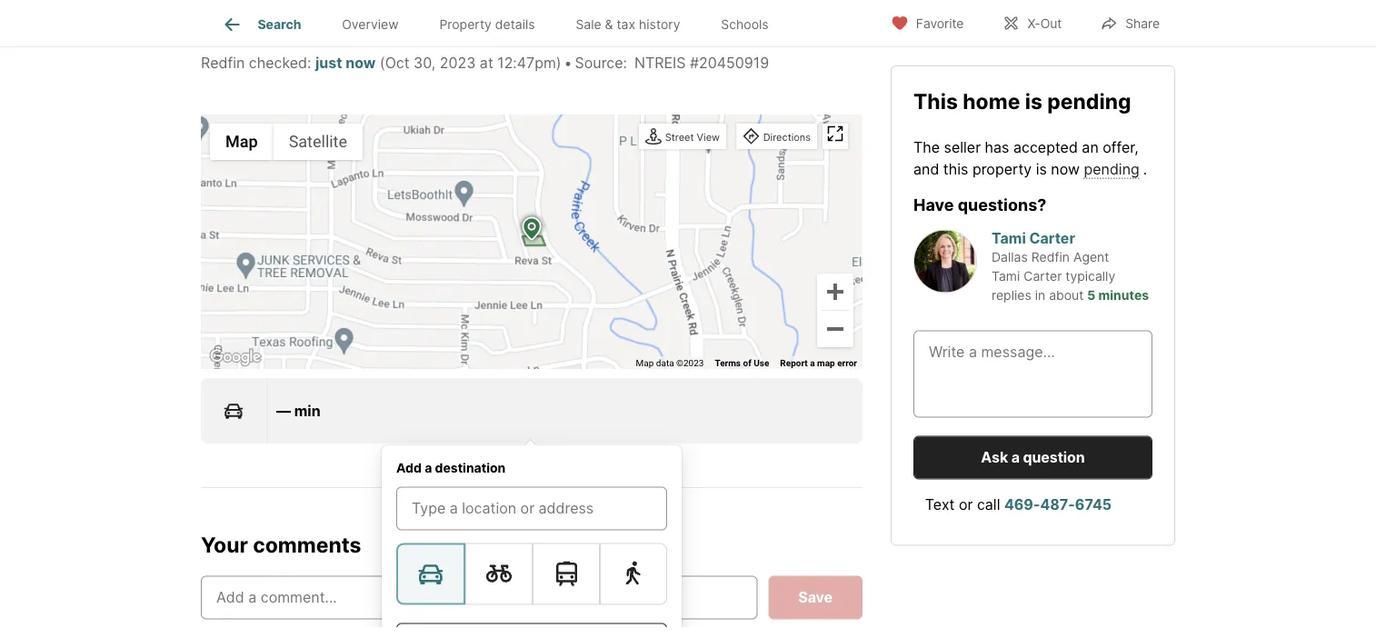 Task type: describe. For each thing, give the bounding box(es) containing it.
carter for tami carter typically replies in about
[[1024, 269, 1063, 284]]

a for add
[[425, 460, 432, 475]]

pending .
[[1085, 160, 1148, 178]]

.
[[1144, 160, 1148, 178]]

question
[[1024, 449, 1086, 466]]

text or call 469-487-6745
[[926, 496, 1112, 514]]

x-out
[[1028, 16, 1062, 31]]

©2023
[[677, 358, 704, 369]]

tami carter typically replies in about
[[992, 269, 1116, 303]]

redfin inside tami carter dallas redfin agent
[[1032, 249, 1070, 265]]

accepted
[[1014, 138, 1078, 156]]

x-
[[1028, 16, 1041, 31]]

text
[[926, 496, 955, 514]]

terms of use
[[715, 358, 770, 369]]

favorite
[[917, 16, 964, 31]]

home
[[963, 88, 1021, 114]]

—
[[276, 402, 291, 419]]

favorite button
[[876, 4, 980, 41]]

6745
[[1076, 496, 1112, 514]]

questions?
[[958, 194, 1047, 214]]

google image
[[206, 345, 266, 369]]

property
[[973, 160, 1032, 178]]

ask a question
[[982, 449, 1086, 466]]

terms of use link
[[715, 358, 770, 369]]

of
[[743, 358, 752, 369]]

overview
[[342, 17, 399, 32]]

in
[[1036, 288, 1046, 303]]

map for map data ©2023
[[636, 358, 654, 369]]

menu bar containing map
[[210, 123, 363, 160]]

or
[[959, 496, 973, 514]]

directions button
[[739, 125, 816, 150]]

error
[[838, 358, 858, 369]]

tami carter dallas redfin agent
[[992, 229, 1110, 265]]

save button
[[769, 576, 863, 620]]

487-
[[1041, 496, 1076, 514]]

at
[[480, 53, 494, 71]]

1 vertical spatial pending
[[1085, 160, 1140, 178]]

comments
[[253, 532, 362, 557]]

•
[[564, 53, 573, 71]]

schools
[[721, 17, 769, 32]]

just
[[316, 53, 342, 71]]

0 vertical spatial now
[[346, 53, 376, 71]]

#
[[690, 53, 699, 71]]

satellite button
[[273, 123, 363, 160]]

has
[[985, 138, 1010, 156]]

a for ask
[[1012, 449, 1020, 466]]

satellite
[[289, 132, 347, 151]]

sale & tax history tab
[[556, 3, 701, 46]]

carter for tami carter dallas redfin agent
[[1030, 229, 1076, 247]]

tami for tami carter dallas redfin agent
[[992, 229, 1027, 247]]

share
[[1126, 16, 1160, 31]]

checked:
[[249, 53, 311, 71]]

source:
[[575, 53, 628, 71]]

about
[[1050, 288, 1084, 303]]

is inside the seller has accepted an offer, and this property is now
[[1037, 160, 1048, 178]]

minutes
[[1099, 288, 1150, 303]]

your comments
[[201, 532, 362, 557]]

0 vertical spatial is
[[1026, 88, 1043, 114]]

817-
[[264, 17, 294, 35]]

ask
[[982, 449, 1009, 466]]

seller
[[945, 138, 981, 156]]

schools tab
[[701, 3, 789, 46]]

4605
[[327, 17, 364, 35]]

and
[[914, 160, 940, 178]]

ntreis
[[635, 53, 686, 71]]

12:47pm)
[[498, 53, 562, 71]]

street
[[666, 131, 694, 143]]

have
[[914, 194, 954, 214]]

map region
[[70, 44, 1001, 510]]

contact: 817-783-4605
[[201, 17, 364, 35]]

have questions?
[[914, 194, 1047, 214]]

the
[[914, 138, 940, 156]]

call
[[978, 496, 1001, 514]]

tami carter link
[[992, 229, 1076, 247]]

dallas redfin agenttami carter image
[[914, 229, 978, 293]]

details
[[495, 17, 535, 32]]

pending link
[[1085, 160, 1140, 178]]

typically
[[1066, 269, 1116, 284]]

terms
[[715, 358, 741, 369]]

property details
[[440, 17, 535, 32]]

min
[[294, 402, 321, 419]]

5
[[1088, 288, 1096, 303]]

street view button
[[641, 125, 725, 150]]



Task type: locate. For each thing, give the bounding box(es) containing it.
redfin down contact:
[[201, 53, 245, 71]]

0 vertical spatial map
[[226, 132, 258, 151]]

map
[[818, 358, 836, 369]]

tab list
[[201, 0, 804, 46]]

tab list containing search
[[201, 0, 804, 46]]

is
[[1026, 88, 1043, 114], [1037, 160, 1048, 178]]

now inside the seller has accepted an offer, and this property is now
[[1052, 160, 1080, 178]]

1 vertical spatial is
[[1037, 160, 1048, 178]]

now
[[346, 53, 376, 71], [1052, 160, 1080, 178]]

this
[[914, 88, 958, 114]]

carter up in
[[1024, 269, 1063, 284]]

carter up "agent"
[[1030, 229, 1076, 247]]

street view
[[666, 131, 720, 143]]

map for map
[[226, 132, 258, 151]]

tami down dallas
[[992, 269, 1021, 284]]

2 tami from the top
[[992, 269, 1021, 284]]

1 vertical spatial tami
[[992, 269, 1021, 284]]

469-487-6745 link
[[1005, 496, 1112, 514]]

save
[[799, 589, 833, 607]]

list box
[[397, 543, 668, 605]]

0 horizontal spatial map
[[226, 132, 258, 151]]

out
[[1041, 16, 1062, 31]]

this home is pending
[[914, 88, 1132, 114]]

pending
[[1048, 88, 1132, 114], [1085, 160, 1140, 178]]

0 vertical spatial redfin
[[201, 53, 245, 71]]

2 horizontal spatial a
[[1012, 449, 1020, 466]]

(oct
[[380, 53, 410, 71]]

a
[[810, 358, 815, 369], [1012, 449, 1020, 466], [425, 460, 432, 475]]

contact:
[[201, 17, 260, 35]]

the seller has accepted an offer, and this property is now
[[914, 138, 1139, 178]]

20450919
[[699, 53, 770, 71]]

agent
[[1074, 249, 1110, 265]]

0 horizontal spatial a
[[425, 460, 432, 475]]

&
[[605, 17, 613, 32]]

data
[[656, 358, 674, 369]]

map
[[226, 132, 258, 151], [636, 358, 654, 369]]

tami inside tami carter dallas redfin agent
[[992, 229, 1027, 247]]

add a destination
[[397, 460, 506, 475]]

menu bar
[[210, 123, 363, 160]]

tami for tami carter typically replies in about
[[992, 269, 1021, 284]]

replies
[[992, 288, 1032, 303]]

a for report
[[810, 358, 815, 369]]

carter inside tami carter typically replies in about
[[1024, 269, 1063, 284]]

now right just
[[346, 53, 376, 71]]

x-out button
[[987, 4, 1078, 41]]

map inside popup button
[[226, 132, 258, 151]]

Add a comment... text field
[[216, 587, 742, 609]]

1 horizontal spatial redfin
[[1032, 249, 1070, 265]]

5 minutes
[[1088, 288, 1150, 303]]

Write a message... text field
[[929, 341, 1138, 407]]

redfin checked: just now (oct 30, 2023 at 12:47pm) • source: ntreis # 20450919
[[201, 53, 770, 71]]

— min
[[276, 402, 321, 419]]

a right ask
[[1012, 449, 1020, 466]]

a right add
[[425, 460, 432, 475]]

a left map
[[810, 358, 815, 369]]

sale & tax history
[[576, 17, 681, 32]]

tami inside tami carter typically replies in about
[[992, 269, 1021, 284]]

your
[[201, 532, 248, 557]]

783-
[[294, 17, 327, 35]]

0 vertical spatial carter
[[1030, 229, 1076, 247]]

1 vertical spatial now
[[1052, 160, 1080, 178]]

30,
[[414, 53, 436, 71]]

0 horizontal spatial now
[[346, 53, 376, 71]]

overview tab
[[322, 3, 419, 46]]

pending down offer, on the right top of page
[[1085, 160, 1140, 178]]

directions
[[764, 131, 811, 143]]

map button
[[210, 123, 273, 160]]

offer,
[[1103, 138, 1139, 156]]

1 horizontal spatial a
[[810, 358, 815, 369]]

tax
[[617, 17, 636, 32]]

property
[[440, 17, 492, 32]]

destination
[[435, 460, 506, 475]]

1 tami from the top
[[992, 229, 1027, 247]]

2023
[[440, 53, 476, 71]]

map left satellite
[[226, 132, 258, 151]]

search
[[258, 17, 301, 32]]

1 vertical spatial redfin
[[1032, 249, 1070, 265]]

now down accepted
[[1052, 160, 1080, 178]]

dallas
[[992, 249, 1028, 265]]

is down accepted
[[1037, 160, 1048, 178]]

sale
[[576, 17, 602, 32]]

search link
[[221, 14, 301, 35]]

469-
[[1005, 496, 1041, 514]]

Type a location or address text field
[[412, 498, 652, 520]]

pending up an
[[1048, 88, 1132, 114]]

property details tab
[[419, 3, 556, 46]]

report a map error
[[781, 358, 858, 369]]

history
[[639, 17, 681, 32]]

0 vertical spatial pending
[[1048, 88, 1132, 114]]

1 vertical spatial carter
[[1024, 269, 1063, 284]]

1 horizontal spatial map
[[636, 358, 654, 369]]

a inside button
[[1012, 449, 1020, 466]]

view
[[697, 131, 720, 143]]

carter inside tami carter dallas redfin agent
[[1030, 229, 1076, 247]]

ask a question button
[[914, 436, 1153, 480]]

this
[[944, 160, 969, 178]]

report a map error link
[[781, 358, 858, 369]]

is right home
[[1026, 88, 1043, 114]]

redfin down tami carter link
[[1032, 249, 1070, 265]]

map left the data
[[636, 358, 654, 369]]

map data ©2023
[[636, 358, 704, 369]]

0 horizontal spatial redfin
[[201, 53, 245, 71]]

1 vertical spatial map
[[636, 358, 654, 369]]

just now link
[[316, 53, 376, 71], [316, 53, 376, 71]]

0 vertical spatial tami
[[992, 229, 1027, 247]]

tami
[[992, 229, 1027, 247], [992, 269, 1021, 284]]

use
[[754, 358, 770, 369]]

share button
[[1085, 4, 1176, 41]]

an
[[1083, 138, 1099, 156]]

report
[[781, 358, 808, 369]]

1 horizontal spatial now
[[1052, 160, 1080, 178]]

tami up dallas
[[992, 229, 1027, 247]]



Task type: vqa. For each thing, say whether or not it's contained in the screenshot.
third favorite button "IMAGE" from right
no



